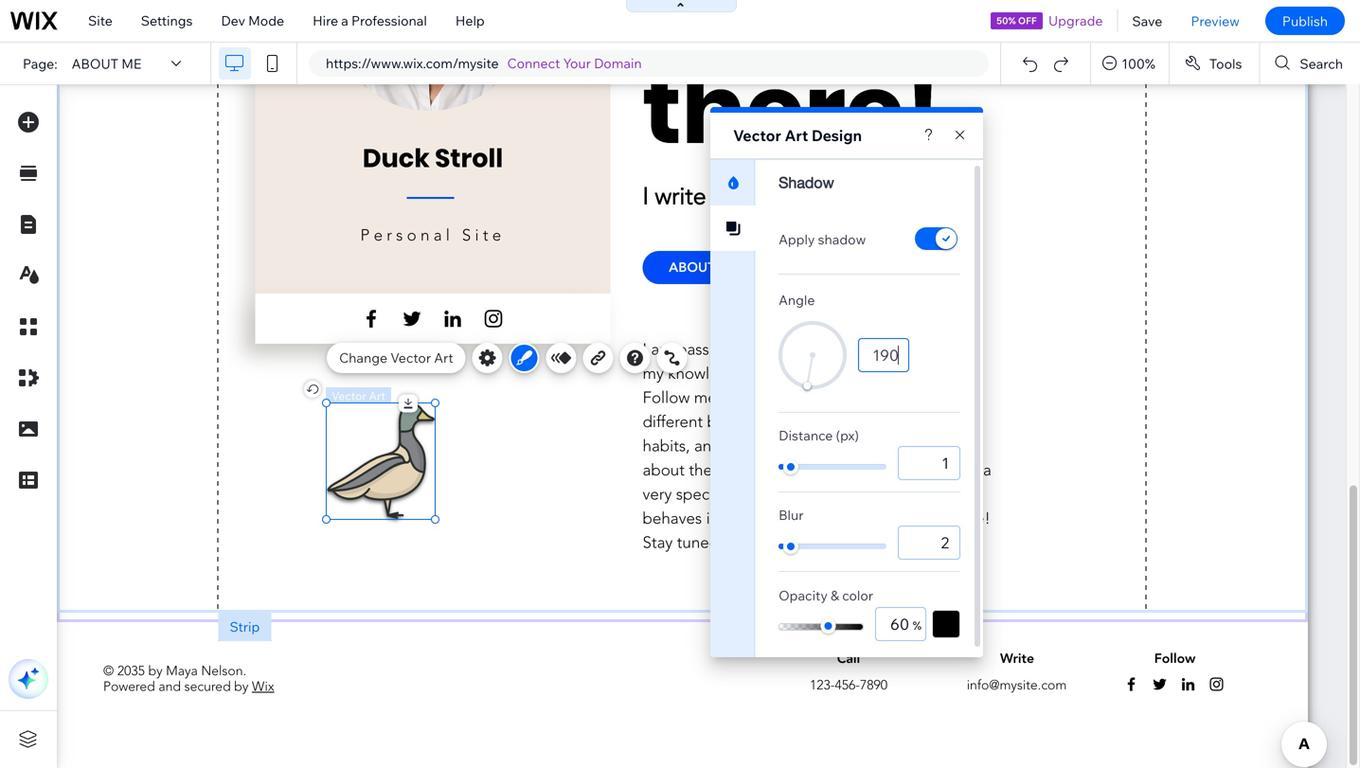 Task type: vqa. For each thing, say whether or not it's contained in the screenshot.
colors corresponding to These
no



Task type: describe. For each thing, give the bounding box(es) containing it.
50%
[[997, 15, 1016, 27]]

opacity & color
[[779, 587, 873, 604]]

opacity
[[779, 587, 828, 604]]

about me
[[72, 55, 141, 72]]

upgrade
[[1049, 12, 1103, 29]]

site
[[88, 12, 113, 29]]

apply shadow
[[779, 231, 866, 248]]

https://www.wix.com/mysite connect your domain
[[326, 55, 642, 72]]

help
[[456, 12, 485, 29]]

vector art design
[[733, 126, 862, 145]]

https://www.wix.com/mysite
[[326, 55, 499, 72]]

search
[[1300, 55, 1343, 72]]

1 horizontal spatial art
[[785, 126, 808, 145]]

design
[[812, 126, 862, 145]]

off
[[1018, 15, 1037, 27]]

100%
[[1122, 55, 1156, 72]]

mode
[[248, 12, 284, 29]]

connect
[[507, 55, 560, 72]]

preview
[[1191, 13, 1240, 29]]

apply
[[779, 231, 815, 248]]

save
[[1132, 13, 1163, 29]]

dev mode
[[221, 12, 284, 29]]

hire a professional
[[313, 12, 427, 29]]

about
[[72, 55, 118, 72]]

change vector art
[[339, 350, 453, 366]]

tools
[[1210, 55, 1242, 72]]

publish
[[1283, 13, 1328, 29]]



Task type: locate. For each thing, give the bounding box(es) containing it.
1 vertical spatial vector
[[391, 350, 431, 366]]

(px)
[[836, 427, 859, 444]]

None text field
[[898, 446, 961, 480], [898, 526, 961, 560], [898, 446, 961, 480], [898, 526, 961, 560]]

change
[[339, 350, 388, 366]]

professional
[[351, 12, 427, 29]]

angle
[[779, 292, 815, 308]]

100% button
[[1092, 43, 1169, 84]]

1 horizontal spatial vector
[[733, 126, 781, 145]]

your
[[563, 55, 591, 72]]

50% off
[[997, 15, 1037, 27]]

1 vertical spatial art
[[434, 350, 453, 366]]

domain
[[594, 55, 642, 72]]

preview button
[[1177, 0, 1254, 42]]

art
[[785, 126, 808, 145], [434, 350, 453, 366]]

search button
[[1260, 43, 1360, 84]]

0 vertical spatial vector
[[733, 126, 781, 145]]

dev
[[221, 12, 245, 29]]

None text field
[[875, 607, 927, 641]]

vector
[[733, 126, 781, 145], [391, 350, 431, 366]]

strip
[[230, 619, 260, 635]]

me
[[121, 55, 141, 72]]

hire
[[313, 12, 338, 29]]

blur
[[779, 507, 804, 523]]

publish button
[[1266, 7, 1345, 35]]

0 vertical spatial art
[[785, 126, 808, 145]]

shadow
[[779, 174, 834, 191]]

distance
[[779, 427, 833, 444]]

switch
[[913, 226, 961, 253]]

vector up 'shadow'
[[733, 126, 781, 145]]

distance (px)
[[779, 427, 859, 444]]

art right change
[[434, 350, 453, 366]]

art left design
[[785, 126, 808, 145]]

0 horizontal spatial vector
[[391, 350, 431, 366]]

color
[[842, 587, 873, 604]]

shadow
[[818, 231, 866, 248]]

0 horizontal spatial art
[[434, 350, 453, 366]]

tools button
[[1170, 43, 1259, 84]]

placeholder text field
[[858, 338, 910, 372]]

&
[[831, 587, 839, 604]]

vector right change
[[391, 350, 431, 366]]

save button
[[1118, 0, 1177, 42]]

settings
[[141, 12, 193, 29]]

a
[[341, 12, 349, 29]]



